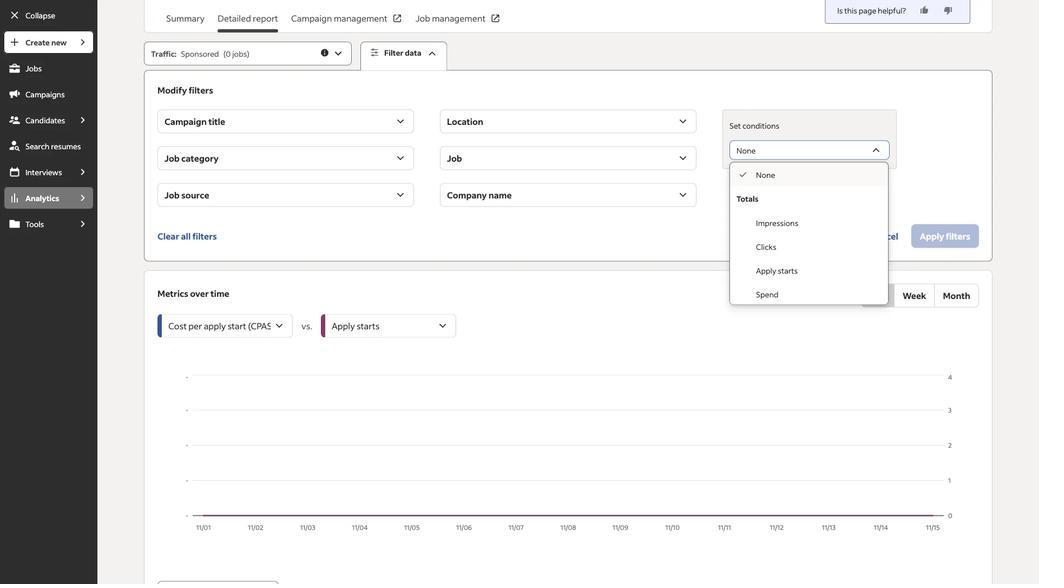 Task type: describe. For each thing, give the bounding box(es) containing it.
apply starts
[[756, 266, 798, 276]]

job category button
[[158, 146, 414, 170]]

name
[[489, 190, 512, 201]]

job button
[[440, 146, 697, 170]]

tools link
[[3, 212, 72, 236]]

collapse
[[25, 10, 55, 20]]

apply
[[756, 266, 777, 276]]

job for job management
[[416, 13, 430, 24]]

detailed report
[[218, 13, 278, 24]]

jobs link
[[3, 56, 94, 80]]

create new
[[25, 37, 67, 47]]

this page is helpful image
[[919, 5, 930, 16]]

metrics
[[158, 288, 188, 299]]

job management link
[[416, 12, 501, 32]]

metrics over time
[[158, 288, 229, 299]]

0
[[226, 49, 231, 58]]

job for job category
[[165, 153, 180, 164]]

is
[[838, 5, 843, 15]]

totals
[[737, 194, 759, 204]]

all
[[181, 231, 191, 242]]

week
[[903, 290, 927, 301]]

time
[[211, 288, 229, 299]]

campaign management link
[[291, 12, 403, 32]]

helpful?
[[878, 5, 906, 15]]

filter data button
[[361, 42, 448, 71]]

modify
[[158, 85, 187, 96]]

clicks
[[756, 242, 777, 252]]

create new link
[[3, 30, 72, 54]]

modify filters
[[158, 85, 213, 96]]

filter
[[384, 48, 404, 58]]

job for job source
[[165, 190, 180, 201]]

clear all filters
[[158, 231, 217, 242]]

campaigns
[[25, 89, 65, 99]]

menu bar containing create new
[[0, 30, 98, 585]]

interviews
[[25, 167, 62, 177]]

traffic:
[[151, 49, 177, 58]]

collapse button
[[3, 3, 94, 27]]

campaigns link
[[3, 82, 94, 106]]

none option
[[730, 163, 888, 187]]

create
[[25, 37, 50, 47]]

none inside option
[[756, 170, 775, 180]]

detailed report link
[[218, 12, 278, 32]]

source
[[181, 190, 209, 201]]

company
[[447, 190, 487, 201]]

totals impressions
[[737, 194, 799, 228]]

candidates
[[25, 115, 65, 125]]

)
[[247, 49, 250, 58]]

job source
[[165, 190, 209, 201]]

company name button
[[440, 183, 697, 207]]

management for campaign management
[[334, 13, 388, 24]]

spend
[[756, 290, 779, 299]]

search resumes link
[[3, 134, 94, 158]]

page
[[859, 5, 877, 15]]

none button
[[730, 141, 890, 160]]

management for job management
[[432, 13, 486, 24]]



Task type: locate. For each thing, give the bounding box(es) containing it.
job left source
[[165, 190, 180, 201]]

job inside dropdown button
[[165, 153, 180, 164]]

job
[[416, 13, 430, 24], [165, 153, 180, 164], [447, 153, 462, 164], [165, 190, 180, 201]]

list box
[[730, 163, 888, 306]]

jobs
[[232, 49, 247, 58]]

location button
[[440, 110, 697, 134]]

0 horizontal spatial campaign
[[165, 116, 207, 127]]

cancel button
[[862, 224, 907, 248]]

1 horizontal spatial none
[[756, 170, 775, 180]]

0 horizontal spatial management
[[334, 13, 388, 24]]

this filters data based on the type of traffic a job received, not the sponsored status of the job itself. some jobs may receive both sponsored and organic traffic. combined view shows all traffic. image
[[320, 48, 330, 58]]

1 vertical spatial none
[[756, 170, 775, 180]]

job for job
[[447, 153, 462, 164]]

0 vertical spatial none
[[737, 146, 756, 155]]

campaign for campaign title
[[165, 116, 207, 127]]

campaign management
[[291, 13, 388, 24]]

set conditions
[[730, 121, 780, 131]]

category
[[181, 153, 219, 164]]

region
[[158, 373, 979, 535]]

filter data
[[384, 48, 422, 58]]

filters
[[189, 85, 213, 96], [192, 231, 217, 242]]

1 vertical spatial campaign
[[165, 116, 207, 127]]

search
[[25, 141, 49, 151]]

data
[[405, 48, 422, 58]]

jobs
[[25, 63, 42, 73]]

search resumes
[[25, 141, 81, 151]]

job inside popup button
[[165, 190, 180, 201]]

over
[[190, 288, 209, 299]]

job inside dropdown button
[[447, 153, 462, 164]]

job left category
[[165, 153, 180, 164]]

menu bar
[[0, 30, 98, 585]]

cancel
[[871, 231, 899, 242]]

0 vertical spatial campaign
[[291, 13, 332, 24]]

traffic: sponsored ( 0 jobs )
[[151, 49, 250, 58]]

1 horizontal spatial campaign
[[291, 13, 332, 24]]

management
[[334, 13, 388, 24], [432, 13, 486, 24]]

campaign up "this filters data based on the type of traffic a job received, not the sponsored status of the job itself. some jobs may receive both sponsored and organic traffic. combined view shows all traffic." image
[[291, 13, 332, 24]]

analytics
[[25, 193, 59, 203]]

this page is not helpful image
[[943, 5, 954, 16]]

starts
[[778, 266, 798, 276]]

new
[[51, 37, 67, 47]]

analytics link
[[3, 186, 72, 210]]

set
[[730, 121, 741, 131]]

1 horizontal spatial management
[[432, 13, 486, 24]]

filters right modify
[[189, 85, 213, 96]]

title
[[209, 116, 225, 127]]

vs.
[[302, 321, 312, 332]]

sponsored
[[181, 49, 219, 58]]

filters inside button
[[192, 231, 217, 242]]

conditions
[[743, 121, 780, 131]]

interviews link
[[3, 160, 72, 184]]

2 management from the left
[[432, 13, 486, 24]]

job up data
[[416, 13, 430, 24]]

1 vertical spatial filters
[[192, 231, 217, 242]]

resumes
[[51, 141, 81, 151]]

summary link
[[166, 12, 205, 32]]

list box containing none
[[730, 163, 888, 306]]

clear
[[158, 231, 179, 242]]

location
[[447, 116, 484, 127]]

clear all filters button
[[158, 224, 217, 248]]

company name
[[447, 190, 512, 201]]

1 management from the left
[[334, 13, 388, 24]]

campaign left title
[[165, 116, 207, 127]]

tools
[[25, 219, 44, 229]]

campaign title
[[165, 116, 225, 127]]

job management
[[416, 13, 486, 24]]

this
[[845, 5, 858, 15]]

report
[[253, 13, 278, 24]]

0 horizontal spatial none
[[737, 146, 756, 155]]

none
[[737, 146, 756, 155], [756, 170, 775, 180]]

job category
[[165, 153, 219, 164]]

campaign
[[291, 13, 332, 24], [165, 116, 207, 127]]

job down location
[[447, 153, 462, 164]]

campaign for campaign management
[[291, 13, 332, 24]]

none inside dropdown button
[[737, 146, 756, 155]]

detailed
[[218, 13, 251, 24]]

month
[[943, 290, 971, 301]]

impressions
[[756, 218, 799, 228]]

none down set conditions
[[737, 146, 756, 155]]

filters right "all"
[[192, 231, 217, 242]]

campaign title button
[[158, 110, 414, 134]]

candidates link
[[3, 108, 72, 132]]

campaign inside popup button
[[165, 116, 207, 127]]

job source button
[[158, 183, 414, 207]]

(
[[223, 49, 226, 58]]

summary
[[166, 13, 205, 24]]

none up the totals
[[756, 170, 775, 180]]

0 vertical spatial filters
[[189, 85, 213, 96]]

is this page helpful?
[[838, 5, 906, 15]]



Task type: vqa. For each thing, say whether or not it's contained in the screenshot.
Detailed report
yes



